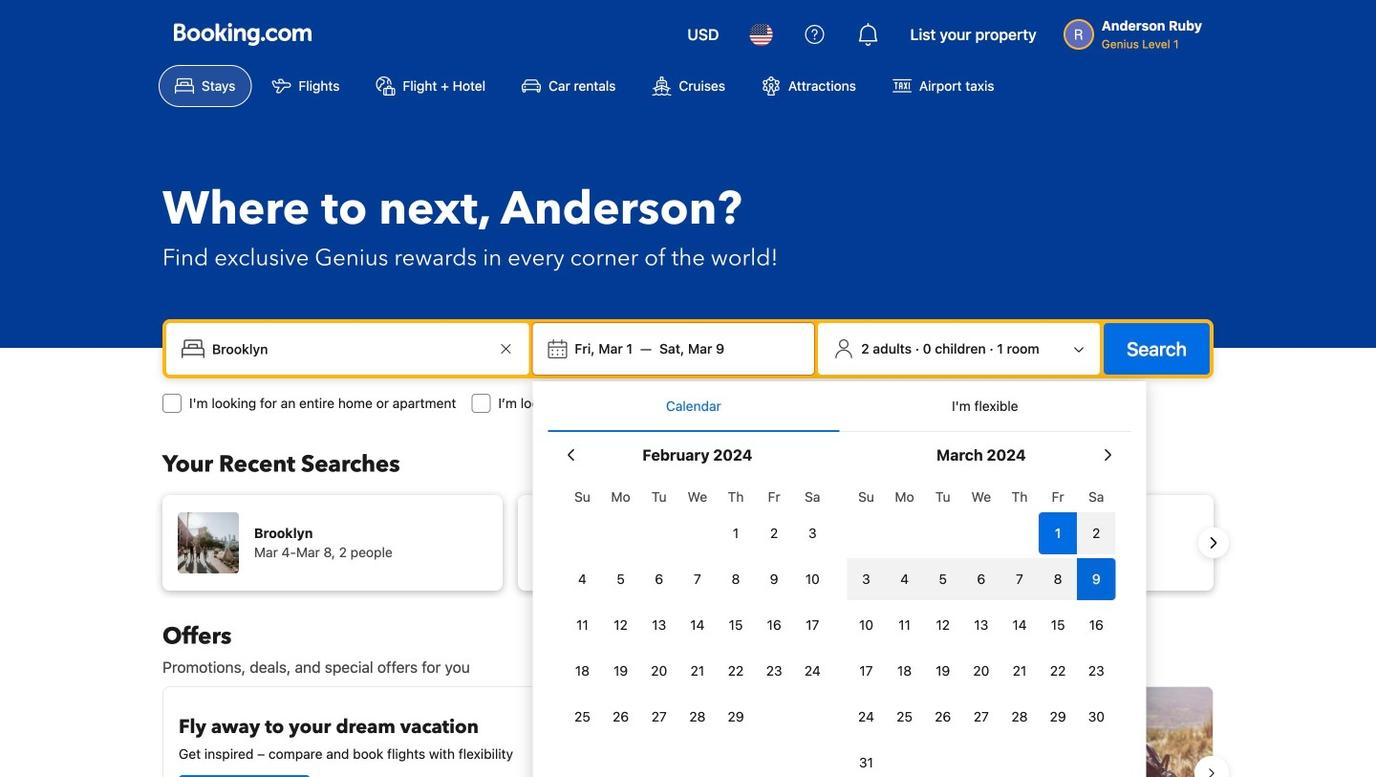 Task type: locate. For each thing, give the bounding box(es) containing it.
booking.com image
[[174, 23, 312, 46]]

7 March 2024 checkbox
[[1001, 558, 1039, 600]]

12 March 2024 checkbox
[[924, 604, 963, 646]]

26 March 2024 checkbox
[[924, 696, 963, 738]]

cell up 10 march 2024 option
[[848, 555, 886, 600]]

1 March 2024 checkbox
[[1039, 512, 1078, 555]]

25 March 2024 checkbox
[[886, 696, 924, 738]]

2 grid from the left
[[848, 478, 1116, 777]]

4 February 2024 checkbox
[[564, 558, 602, 600]]

grid
[[564, 478, 832, 738], [848, 478, 1116, 777]]

22 March 2024 checkbox
[[1039, 650, 1078, 692]]

1 horizontal spatial grid
[[848, 478, 1116, 777]]

21 February 2024 checkbox
[[679, 650, 717, 692]]

7 February 2024 checkbox
[[679, 558, 717, 600]]

30 March 2024 checkbox
[[1078, 696, 1116, 738]]

10 March 2024 checkbox
[[848, 604, 886, 646]]

13 February 2024 checkbox
[[640, 604, 679, 646]]

fly away to your dream vacation image
[[546, 703, 665, 777]]

23 February 2024 checkbox
[[755, 650, 794, 692]]

1 region from the top
[[147, 488, 1230, 599]]

27 March 2024 checkbox
[[963, 696, 1001, 738]]

tab list
[[548, 382, 1131, 433]]

region
[[147, 488, 1230, 599], [147, 679, 1230, 777]]

21 March 2024 checkbox
[[1001, 650, 1039, 692]]

6 February 2024 checkbox
[[640, 558, 679, 600]]

11 February 2024 checkbox
[[564, 604, 602, 646]]

5 February 2024 checkbox
[[602, 558, 640, 600]]

18 February 2024 checkbox
[[564, 650, 602, 692]]

28 March 2024 checkbox
[[1001, 696, 1039, 738]]

19 February 2024 checkbox
[[602, 650, 640, 692]]

23 March 2024 checkbox
[[1078, 650, 1116, 692]]

5 March 2024 checkbox
[[924, 558, 963, 600]]

9 March 2024 checkbox
[[1078, 558, 1116, 600]]

9 February 2024 checkbox
[[755, 558, 794, 600]]

29 February 2024 checkbox
[[717, 696, 755, 738]]

20 February 2024 checkbox
[[640, 650, 679, 692]]

cell up 14 march 2024 "checkbox"
[[1001, 555, 1039, 600]]

0 horizontal spatial grid
[[564, 478, 832, 738]]

1 grid from the left
[[564, 478, 832, 738]]

16 March 2024 checkbox
[[1078, 604, 1116, 646]]

1 vertical spatial region
[[147, 679, 1230, 777]]

8 March 2024 checkbox
[[1039, 558, 1078, 600]]

31 March 2024 checkbox
[[848, 742, 886, 777]]

cell
[[1039, 509, 1078, 555], [1078, 509, 1116, 555], [848, 555, 886, 600], [886, 555, 924, 600], [924, 555, 963, 600], [963, 555, 1001, 600], [1001, 555, 1039, 600], [1039, 555, 1078, 600], [1078, 555, 1116, 600]]

0 vertical spatial region
[[147, 488, 1230, 599]]

15 March 2024 checkbox
[[1039, 604, 1078, 646]]

2 February 2024 checkbox
[[755, 512, 794, 555]]

2 region from the top
[[147, 679, 1230, 777]]



Task type: vqa. For each thing, say whether or not it's contained in the screenshot.
"31 MARCH 2024" Option
yes



Task type: describe. For each thing, give the bounding box(es) containing it.
cell up 11 march 2024 option
[[886, 555, 924, 600]]

cell up 12 march 2024 checkbox
[[924, 555, 963, 600]]

3 March 2024 checkbox
[[848, 558, 886, 600]]

29 March 2024 checkbox
[[1039, 696, 1078, 738]]

14 February 2024 checkbox
[[679, 604, 717, 646]]

6 March 2024 checkbox
[[963, 558, 1001, 600]]

16 February 2024 checkbox
[[755, 604, 794, 646]]

27 February 2024 checkbox
[[640, 696, 679, 738]]

17 March 2024 checkbox
[[848, 650, 886, 692]]

next image
[[1203, 532, 1226, 555]]

19 March 2024 checkbox
[[924, 650, 963, 692]]

18 March 2024 checkbox
[[886, 650, 924, 692]]

4 March 2024 checkbox
[[886, 558, 924, 600]]

cell up 13 march 2024 checkbox
[[963, 555, 1001, 600]]

14 March 2024 checkbox
[[1001, 604, 1039, 646]]

3 February 2024 checkbox
[[794, 512, 832, 555]]

10 February 2024 checkbox
[[794, 558, 832, 600]]

15 February 2024 checkbox
[[717, 604, 755, 646]]

your account menu anderson ruby genius level 1 element
[[1064, 9, 1210, 53]]

cell up 9 march 2024 option on the right bottom
[[1078, 509, 1116, 555]]

cell up the 15 march 2024 option
[[1039, 555, 1078, 600]]

25 February 2024 checkbox
[[564, 696, 602, 738]]

24 March 2024 checkbox
[[848, 696, 886, 738]]

Where are you going? field
[[205, 332, 495, 366]]

26 February 2024 checkbox
[[602, 696, 640, 738]]

20 March 2024 checkbox
[[963, 650, 1001, 692]]

1 February 2024 checkbox
[[717, 512, 755, 555]]

12 February 2024 checkbox
[[602, 604, 640, 646]]

8 February 2024 checkbox
[[717, 558, 755, 600]]

11 March 2024 checkbox
[[886, 604, 924, 646]]

cell up 8 march 2024 option
[[1039, 509, 1078, 555]]

24 February 2024 checkbox
[[794, 650, 832, 692]]

13 March 2024 checkbox
[[963, 604, 1001, 646]]

2 March 2024 checkbox
[[1078, 512, 1116, 555]]

cell up the 16 march 2024 "option"
[[1078, 555, 1116, 600]]

17 February 2024 checkbox
[[794, 604, 832, 646]]

22 February 2024 checkbox
[[717, 650, 755, 692]]

group of friends hiking in the mountains on a sunny day image
[[697, 687, 1213, 777]]

28 February 2024 checkbox
[[679, 696, 717, 738]]



